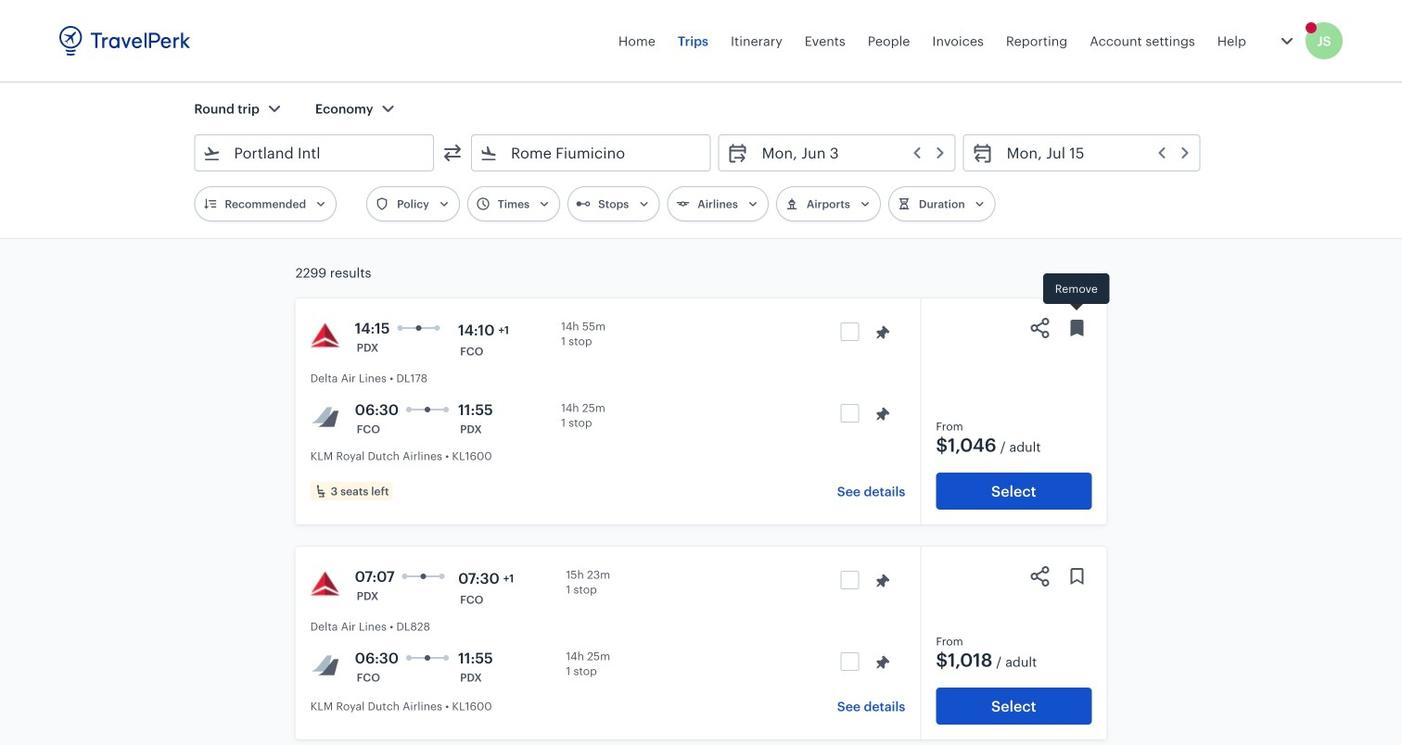Task type: vqa. For each thing, say whether or not it's contained in the screenshot.
the Add first traveler search field at left
no



Task type: locate. For each thing, give the bounding box(es) containing it.
Depart field
[[749, 138, 948, 168]]

0 vertical spatial delta air lines image
[[310, 321, 340, 351]]

tooltip
[[1044, 274, 1110, 313]]

From search field
[[221, 138, 409, 168]]

1 vertical spatial delta air lines image
[[310, 570, 340, 599]]

delta air lines image
[[310, 321, 340, 351], [310, 570, 340, 599]]

delta air lines image up klm royal dutch airlines image
[[310, 321, 340, 351]]

1 delta air lines image from the top
[[310, 321, 340, 351]]

2 delta air lines image from the top
[[310, 570, 340, 599]]

delta air lines image up klm royal dutch airlines icon
[[310, 570, 340, 599]]

delta air lines image for klm royal dutch airlines image
[[310, 321, 340, 351]]



Task type: describe. For each thing, give the bounding box(es) containing it.
delta air lines image for klm royal dutch airlines icon
[[310, 570, 340, 599]]

klm royal dutch airlines image
[[310, 651, 340, 681]]

klm royal dutch airlines image
[[310, 403, 340, 432]]

Return field
[[994, 138, 1193, 168]]

To search field
[[498, 138, 686, 168]]



